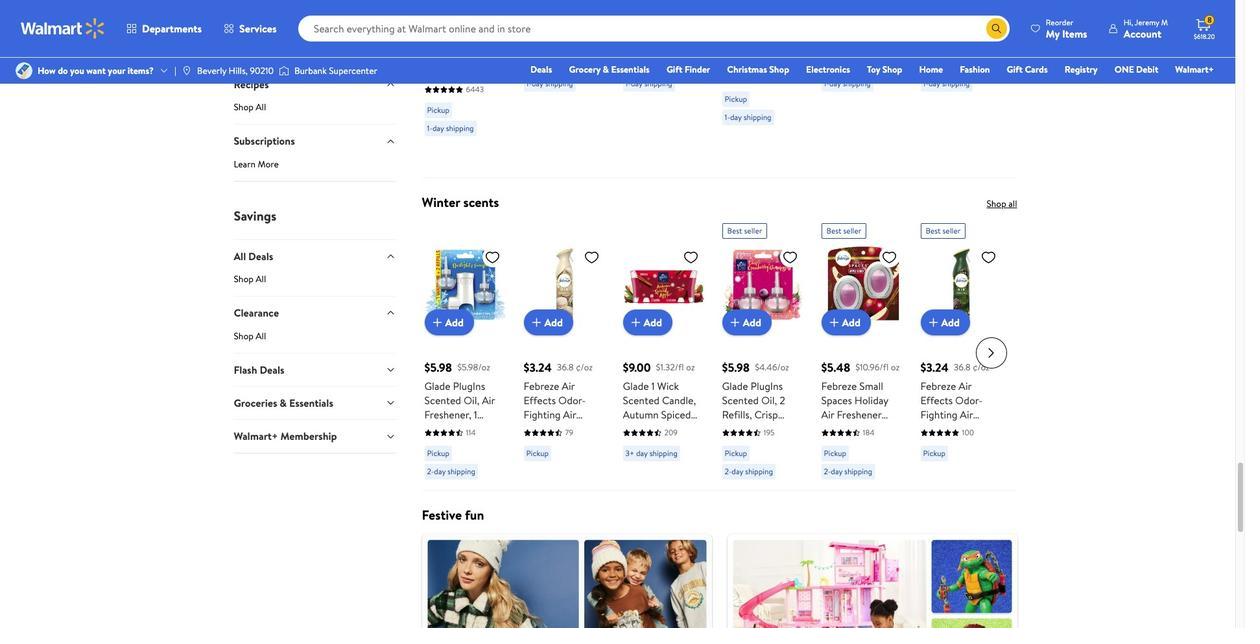 Task type: locate. For each thing, give the bounding box(es) containing it.
6 add button from the left
[[921, 310, 971, 336]]

1 horizontal spatial tylenol
[[722, 24, 754, 39]]

oil, inside the $5.98 $5.98/oz glade plugins scented oil, air freshener, 1 warmer   2 refills, starlight & snowflakes, 0.67 oz each, 1.34 oz total
[[464, 393, 480, 408]]

shop all
[[987, 197, 1018, 210]]

fun
[[465, 506, 484, 524]]

add button for the glade plugins scented oil, air freshener, 1 warmer   2 refills, starlight & snowflakes, 0.67 oz each, 1.34 oz total "image"
[[425, 310, 474, 336]]

1- down electronics link
[[824, 78, 830, 89]]

36.8
[[557, 361, 574, 374], [954, 361, 971, 374]]

2 shop all from the top
[[234, 101, 266, 114]]

fragrance
[[654, 422, 699, 436]]

3 shop all from the top
[[234, 273, 266, 286]]

2 36.8 from the left
[[954, 361, 971, 374]]

2 inside $5.98 $4.46/oz glade plugins scented oil, 2 refills, crisp cranberry champagne, 0.67oz each, 1.34 oz total
[[780, 393, 786, 408]]

1 horizontal spatial 8.8
[[957, 436, 971, 450]]

oz inside the equate 91% isopropyl alcohol antiseptic, 32 fl oz
[[623, 34, 633, 48]]

8 $618.20
[[1194, 14, 1216, 41]]

2 $5.98 from the left
[[722, 360, 750, 376]]

walmart+ membership button
[[234, 419, 396, 453]]

0 horizontal spatial from
[[458, 0, 478, 12]]

shipping down deals link
[[545, 78, 573, 89]]

each, inside $5.48 $10.96/fl oz febreze small spaces holiday air freshener apple cider scent, .25 fl oz each, pack of 2
[[822, 450, 846, 465]]

2- inside product group
[[824, 466, 831, 477]]

1 horizontal spatial plugins
[[751, 379, 783, 393]]

0 horizontal spatial can
[[575, 450, 593, 465]]

equate for 8hr
[[822, 0, 853, 5]]

1 horizontal spatial seller
[[844, 225, 862, 236]]

$3.24 for winter
[[921, 360, 949, 376]]

& left joint
[[762, 39, 769, 53]]

 image right |
[[182, 66, 192, 76]]

0 horizontal spatial best
[[728, 225, 743, 236]]

1 horizontal spatial odor-
[[956, 393, 983, 408]]

1 fighting from the left
[[524, 408, 561, 422]]

1 left wick
[[652, 379, 655, 393]]

1 odor- from the left
[[559, 393, 586, 408]]

2 best from the left
[[827, 225, 842, 236]]

shop down joint
[[770, 63, 790, 76]]

fighting inside $3.24 36.8 ¢/oz febreze air effects odor- fighting air freshener fresh baked vanilla, 8.8 oz. aerosol can
[[524, 408, 561, 422]]

1 horizontal spatial best seller
[[827, 225, 862, 236]]

& right groceries
[[280, 396, 287, 410]]

4 equate from the left
[[921, 0, 952, 5]]

tylenol down $22.97
[[425, 36, 456, 50]]

3 febreze from the left
[[921, 379, 957, 393]]

4 add to cart image from the left
[[728, 315, 743, 330]]

oil, up 195
[[762, 393, 777, 408]]

list item
[[414, 534, 720, 628], [720, 534, 1025, 628]]

1 $3.24 from the left
[[524, 360, 552, 376]]

– for tylenol 8 hour arthritis & joint pain acetaminophen caplets, 24 count
[[722, 1, 727, 14]]

4 shop all from the top
[[234, 329, 266, 342]]

shop all link for recipes
[[234, 101, 396, 124]]

spruce,
[[921, 436, 955, 450]]

christmas shop link
[[722, 62, 795, 77]]

plugins inside the $5.98 $5.98/oz glade plugins scented oil, air freshener, 1 warmer   2 refills, starlight & snowflakes, 0.67 oz each, 1.34 oz total
[[453, 379, 485, 393]]

add to favorites list, febreze air effects odor-fighting air freshener fresh baked vanilla, 8.8 oz. aerosol can image
[[584, 249, 600, 265]]

1-day shipping down deals link
[[527, 78, 573, 89]]

$9.00
[[623, 360, 651, 376]]

100
[[949, 34, 965, 48], [962, 427, 974, 438]]

winter left scents
[[422, 193, 460, 211]]

& for party & occasions
[[260, 21, 267, 35]]

0 horizontal spatial mg,
[[581, 5, 598, 19]]

1 from from the left
[[458, 0, 478, 12]]

1 next slide for product carousel list image from the top
[[976, 0, 1007, 18]]

deals for all deals
[[249, 249, 273, 263]]

1 horizontal spatial mg,
[[842, 76, 859, 91]]

best inside product group
[[827, 225, 842, 236]]

tylenol for tylenol extra strength acetaminophen rapid release gels, 24 ct
[[425, 36, 456, 50]]

& inside groceries & essentials dropdown button
[[280, 396, 287, 410]]

 image
[[16, 62, 32, 79], [182, 66, 192, 76]]

5 add button from the left
[[822, 310, 871, 336]]

1 horizontal spatial  image
[[182, 66, 192, 76]]

add
[[445, 315, 464, 330], [545, 315, 563, 330], [644, 315, 662, 330], [743, 315, 762, 330], [842, 315, 861, 330], [942, 315, 960, 330]]

2 horizontal spatial 2
[[884, 450, 890, 465]]

3 seller from the left
[[943, 225, 961, 236]]

all down clearance
[[256, 329, 266, 342]]

tylenol
[[722, 24, 754, 39], [425, 36, 456, 50]]

odor- for fresh
[[559, 393, 586, 408]]

aerosol
[[538, 450, 573, 465], [921, 450, 955, 465]]

2 febreze from the left
[[822, 379, 857, 393]]

want
[[86, 64, 106, 77]]

add for the glade plugins scented oil, air freshener, 1 warmer   2 refills, starlight & snowflakes, 0.67 oz each, 1.34 oz total "image"
[[445, 315, 464, 330]]

day down '0.67oz'
[[732, 466, 744, 477]]

3 2-day shipping from the left
[[824, 466, 873, 477]]

$24.12
[[730, 1, 753, 14]]

1- for equate ibuprofen tablets, 200 mg, pain reliever and fever reducer, 500 count
[[527, 78, 532, 89]]

$5.98 inside the $5.98 $5.98/oz glade plugins scented oil, air freshener, 1 warmer   2 refills, starlight & snowflakes, 0.67 oz each, 1.34 oz total
[[425, 360, 452, 376]]

1- down the grocery & essentials
[[626, 78, 631, 89]]

2 2- from the left
[[725, 466, 732, 477]]

1 horizontal spatial essentials
[[611, 63, 650, 76]]

equate acetaminophen 8hr arthritis pain relief extended- release caplets, 650 mg, 225 count
[[822, 0, 895, 105]]

0 horizontal spatial glade
[[425, 379, 451, 393]]

services
[[239, 21, 277, 36]]

1 horizontal spatial fighting
[[921, 408, 958, 422]]

product group containing tylenol 8 hour arthritis & joint pain acetaminophen caplets, 24 count
[[722, 0, 804, 173]]

best up the glade plugins scented oil, 2 refills, crisp cranberry champagne, 0.67oz each, 1.34 oz total image
[[728, 225, 743, 236]]

glade inside the $5.98 $5.98/oz glade plugins scented oil, air freshener, 1 warmer   2 refills, starlight & snowflakes, 0.67 oz each, 1.34 oz total
[[425, 379, 451, 393]]

pickup right of
[[924, 448, 946, 459]]

0 horizontal spatial 2-
[[427, 466, 434, 477]]

best seller up the glade plugins scented oil, 2 refills, crisp cranberry champagne, 0.67oz each, 1.34 oz total image
[[728, 225, 763, 236]]

plugins for 2
[[751, 379, 783, 393]]

shop all for all deals
[[234, 273, 266, 286]]

$4.97 inside options from $4.97 – $22.97
[[480, 0, 501, 12]]

hi, jeremy m account
[[1124, 17, 1168, 41]]

3 add button from the left
[[623, 310, 673, 336]]

1-day shipping
[[527, 78, 573, 89], [626, 78, 673, 89], [824, 78, 871, 89], [924, 78, 970, 89], [725, 111, 772, 122], [427, 123, 474, 134]]

shop all link for all deals
[[234, 273, 396, 296]]

2 $3.24 from the left
[[921, 360, 949, 376]]

1 add button from the left
[[425, 310, 474, 336]]

equate inside equate nitrile exam gloves, one size fits most, 100 count
[[921, 0, 952, 5]]

1 horizontal spatial gift
[[1007, 63, 1023, 76]]

equate up antiseptic,
[[623, 0, 654, 5]]

pickup down antiseptic,
[[626, 59, 648, 71]]

1 glade from the left
[[425, 379, 451, 393]]

shipping down the 209
[[650, 448, 678, 459]]

scented inside the $5.98 $5.98/oz glade plugins scented oil, air freshener, 1 warmer   2 refills, starlight & snowflakes, 0.67 oz each, 1.34 oz total
[[425, 393, 461, 408]]

2 gift from the left
[[1007, 63, 1023, 76]]

¢/oz for winter
[[973, 361, 990, 374]]

$3.24 36.8 ¢/oz febreze air effects odor- fighting air freshener fresh baked vanilla, 8.8 oz. aerosol can
[[524, 360, 601, 465]]

2 seller from the left
[[844, 225, 862, 236]]

0 horizontal spatial 2-day shipping
[[427, 466, 476, 477]]

product group containing equate nitrile exam gloves, one size fits most, 100 count
[[921, 0, 1002, 173]]

1 vertical spatial essentials
[[289, 396, 333, 410]]

2 add to cart image from the left
[[529, 315, 545, 330]]

product group containing $5.48
[[822, 218, 903, 485]]

oz down the isopropyl
[[623, 34, 633, 48]]

1 vertical spatial next slide for product carousel list image
[[976, 337, 1007, 368]]

1 vertical spatial arthritis
[[722, 39, 760, 53]]

febreze inside $3.24 36.8 ¢/oz febreze air effects odor- fighting air freshener winter spruce, 8.8 oz. aerosol can
[[921, 379, 957, 393]]

1 add to cart image from the left
[[430, 315, 445, 330]]

0 vertical spatial mg,
[[581, 5, 598, 19]]

scented inside $5.98 $4.46/oz glade plugins scented oil, 2 refills, crisp cranberry champagne, 0.67oz each, 1.34 oz total
[[722, 393, 759, 408]]

glade inside $9.00 $1.32/fl oz glade 1 wick scented candle, autumn spiced apple, fragrance infused with essential oils, 3.4 oz
[[623, 379, 649, 393]]

0 horizontal spatial odor-
[[559, 393, 586, 408]]

cranberry
[[722, 422, 768, 436]]

1 effects from the left
[[524, 393, 556, 408]]

1 seller from the left
[[744, 225, 763, 236]]

2 can from the left
[[958, 450, 976, 465]]

ibuprofen
[[558, 0, 602, 5]]

fighting for baked
[[524, 408, 561, 422]]

product group
[[425, 0, 506, 173], [524, 0, 605, 173], [623, 0, 704, 173], [722, 0, 804, 173], [822, 0, 903, 173], [921, 0, 1002, 173], [425, 218, 506, 493], [524, 218, 605, 485], [623, 218, 704, 485], [722, 218, 804, 485], [822, 218, 903, 485], [921, 218, 1002, 485]]

5 add to cart image from the left
[[827, 315, 842, 330]]

0 horizontal spatial walmart+
[[234, 429, 278, 443]]

plugins inside $5.98 $4.46/oz glade plugins scented oil, 2 refills, crisp cranberry champagne, 0.67oz each, 1.34 oz total
[[751, 379, 783, 393]]

add to favorites list, glade plugins scented oil, air freshener, 1 warmer   2 refills, starlight & snowflakes, 0.67 oz each, 1.34 oz total image
[[485, 249, 501, 265]]

1 equate from the left
[[524, 0, 555, 5]]

1 ¢/oz from the left
[[576, 361, 593, 374]]

0 vertical spatial winter
[[422, 193, 460, 211]]

one
[[921, 19, 940, 34]]

$3.24 inside $3.24 36.8 ¢/oz febreze air effects odor- fighting air freshener fresh baked vanilla, 8.8 oz. aerosol can
[[524, 360, 552, 376]]

– left $22.97
[[425, 12, 430, 25]]

2 $4.97 from the left
[[778, 0, 798, 1]]

tylenol 8 hour arthritis & joint pain acetaminophen caplets, 24 count
[[722, 24, 804, 96]]

count down electronics link
[[822, 91, 850, 105]]

1359
[[764, 72, 779, 83]]

relief
[[843, 34, 869, 48]]

count inside tylenol 8 hour arthritis & joint pain acetaminophen caplets, 24 count
[[776, 82, 804, 96]]

2 horizontal spatial 2-
[[824, 466, 831, 477]]

0 horizontal spatial winter
[[422, 193, 460, 211]]

2
[[780, 393, 786, 408], [463, 422, 468, 436], [884, 450, 890, 465]]

1-day shipping down home
[[924, 78, 970, 89]]

1 vertical spatial winter
[[968, 422, 999, 436]]

christmas shop
[[727, 63, 790, 76]]

2 next slide for product carousel list image from the top
[[976, 337, 1007, 368]]

extra
[[459, 36, 482, 50]]

2 2-day shipping from the left
[[725, 466, 773, 477]]

Search search field
[[298, 16, 1010, 42]]

shop all down all deals
[[234, 273, 266, 286]]

¢/oz inside $3.24 36.8 ¢/oz febreze air effects odor- fighting air freshener fresh baked vanilla, 8.8 oz. aerosol can
[[576, 361, 593, 374]]

& inside tylenol 8 hour arthritis & joint pain acetaminophen caplets, 24 count
[[762, 39, 769, 53]]

2-day shipping down snowflakes,
[[427, 466, 476, 477]]

seller up febreze air effects odor-fighting air freshener winter spruce, 8.8 oz. aerosol can image
[[943, 225, 961, 236]]

shop all link
[[987, 197, 1018, 210]]

1 oil, from the left
[[464, 393, 480, 408]]

plugins down $5.98/oz
[[453, 379, 485, 393]]

.25
[[852, 436, 866, 450]]

1 options from the left
[[425, 0, 456, 12]]

home
[[920, 63, 943, 76]]

1 horizontal spatial 24
[[761, 82, 773, 96]]

2 add button from the left
[[524, 310, 574, 336]]

8.8 inside $3.24 36.8 ¢/oz febreze air effects odor- fighting air freshener winter spruce, 8.8 oz. aerosol can
[[957, 436, 971, 450]]

1 plugins from the left
[[453, 379, 485, 393]]

6 add from the left
[[942, 315, 960, 330]]

0 vertical spatial arthritis
[[845, 19, 882, 34]]

walmart+ inside dropdown button
[[234, 429, 278, 443]]

oz.
[[973, 436, 985, 450], [524, 450, 536, 465]]

1-day shipping for equate nitrile exam gloves, one size fits most, 100 count
[[924, 78, 970, 89]]

2 shop all link from the top
[[234, 101, 396, 124]]

shop all down clearance
[[234, 329, 266, 342]]

1 horizontal spatial 8
[[1208, 14, 1212, 25]]

glade plugins scented oil, 2 refills, crisp cranberry champagne, 0.67oz each, 1.34 oz total image
[[722, 244, 804, 325]]

best seller up febreze small spaces holiday air freshener apple cider scent, .25 fl oz each, pack of 2 image
[[827, 225, 862, 236]]

refills, up 0.67
[[471, 422, 501, 436]]

arthritis up "christmas"
[[722, 39, 760, 53]]

8
[[1208, 14, 1212, 25], [757, 24, 762, 39]]

add button for febreze small spaces holiday air freshener apple cider scent, .25 fl oz each, pack of 2 image
[[822, 310, 871, 336]]

3 scented from the left
[[722, 393, 759, 408]]

electronics
[[807, 63, 851, 76]]

refills, left crisp
[[722, 408, 752, 422]]

items
[[1063, 26, 1088, 41]]

24 down christmas shop
[[761, 82, 773, 96]]

shop for all deals's shop all link
[[234, 273, 254, 286]]

oil, for crisp
[[762, 393, 777, 408]]

aerosol down 79
[[538, 450, 573, 465]]

1- for equate 91% isopropyl alcohol antiseptic, 32 fl oz
[[626, 78, 631, 89]]

1 shop all from the top
[[234, 44, 266, 57]]

seller for $5.98
[[744, 225, 763, 236]]

fl
[[687, 19, 694, 34], [868, 436, 874, 450]]

2- for $5.98
[[725, 466, 732, 477]]

strength
[[425, 50, 464, 64]]

2 oil, from the left
[[762, 393, 777, 408]]

effects inside $3.24 36.8 ¢/oz febreze air effects odor- fighting air freshener fresh baked vanilla, 8.8 oz. aerosol can
[[524, 393, 556, 408]]

2 plugins from the left
[[751, 379, 783, 393]]

1 aerosol from the left
[[538, 450, 573, 465]]

2 aerosol from the left
[[921, 450, 955, 465]]

3 add from the left
[[644, 315, 662, 330]]

equate for exam
[[921, 0, 952, 5]]

3 best from the left
[[926, 225, 941, 236]]

febreze
[[524, 379, 560, 393], [822, 379, 857, 393], [921, 379, 957, 393]]

all down all deals
[[256, 273, 266, 286]]

add button for the glade plugins scented oil, 2 refills, crisp cranberry champagne, 0.67oz each, 1.34 oz total image
[[722, 310, 772, 336]]

can
[[575, 450, 593, 465], [958, 450, 976, 465]]

1
[[652, 379, 655, 393], [474, 408, 478, 422]]

plugins
[[453, 379, 485, 393], [751, 379, 783, 393]]

0 horizontal spatial ¢/oz
[[576, 361, 593, 374]]

pickup down warmer
[[427, 448, 450, 459]]

0 vertical spatial walmart+
[[1176, 63, 1215, 76]]

0 vertical spatial essentials
[[611, 63, 650, 76]]

gift for gift cards
[[1007, 63, 1023, 76]]

100 right spruce,
[[962, 427, 974, 438]]

0 horizontal spatial essentials
[[289, 396, 333, 410]]

2- for $5.48
[[824, 466, 831, 477]]

2 scented from the left
[[623, 393, 660, 408]]

subscriptions button
[[234, 124, 396, 158]]

0 horizontal spatial 2
[[463, 422, 468, 436]]

add to cart image for febreze air effects odor-fighting air freshener fresh baked vanilla, 8.8 oz. aerosol can 'image' at the left of the page
[[529, 315, 545, 330]]

shop down recipes
[[234, 101, 254, 114]]

0 horizontal spatial total
[[425, 479, 446, 493]]

0 horizontal spatial release
[[452, 79, 487, 93]]

1 horizontal spatial freshener
[[837, 408, 882, 422]]

product group containing equate acetaminophen 8hr arthritis pain relief extended- release caplets, 650 mg, 225 count
[[822, 0, 903, 173]]

3 equate from the left
[[822, 0, 853, 5]]

next slide for product carousel list image
[[976, 0, 1007, 18], [976, 337, 1007, 368]]

add to cart image for glade 1 wick scented candle, autumn spiced apple, fragrance infused with essential oils, 3.4 oz image
[[628, 315, 644, 330]]

2 equate from the left
[[623, 0, 654, 5]]

effects inside $3.24 36.8 ¢/oz febreze air effects odor- fighting air freshener winter spruce, 8.8 oz. aerosol can
[[921, 393, 953, 408]]

essentials up the walmart+ membership dropdown button
[[289, 396, 333, 410]]

equate inside equate acetaminophen 8hr arthritis pain relief extended- release caplets, 650 mg, 225 count
[[822, 0, 853, 5]]

best up febreze small spaces holiday air freshener apple cider scent, .25 fl oz each, pack of 2 image
[[827, 225, 842, 236]]

0 horizontal spatial 1.34
[[464, 465, 481, 479]]

fighting up baked
[[524, 408, 561, 422]]

0 horizontal spatial $4.97
[[480, 0, 501, 12]]

shipping down gift finder link
[[645, 78, 673, 89]]

febreze inside $5.48 $10.96/fl oz febreze small spaces holiday air freshener apple cider scent, .25 fl oz each, pack of 2
[[822, 379, 857, 393]]

acetaminophen
[[822, 5, 893, 19], [425, 64, 496, 79], [722, 67, 793, 82]]

0 horizontal spatial oil,
[[464, 393, 480, 408]]

odor- inside $3.24 36.8 ¢/oz febreze air effects odor- fighting air freshener fresh baked vanilla, 8.8 oz. aerosol can
[[559, 393, 586, 408]]

1 horizontal spatial fl
[[868, 436, 874, 450]]

3 2- from the left
[[824, 466, 831, 477]]

4 add from the left
[[743, 315, 762, 330]]

$3.24 right $10.96/fl
[[921, 360, 949, 376]]

mg, inside equate acetaminophen 8hr arthritis pain relief extended- release caplets, 650 mg, 225 count
[[842, 76, 859, 91]]

seller up febreze small spaces holiday air freshener apple cider scent, .25 fl oz each, pack of 2 image
[[844, 225, 862, 236]]

1 vertical spatial 1
[[474, 408, 478, 422]]

fighting inside $3.24 36.8 ¢/oz febreze air effects odor- fighting air freshener winter spruce, 8.8 oz. aerosol can
[[921, 408, 958, 422]]

add to cart image
[[430, 315, 445, 330], [529, 315, 545, 330], [628, 315, 644, 330], [728, 315, 743, 330], [827, 315, 842, 330], [926, 315, 942, 330]]

1 horizontal spatial each,
[[822, 450, 846, 465]]

oil, inside $5.98 $4.46/oz glade plugins scented oil, 2 refills, crisp cranberry champagne, 0.67oz each, 1.34 oz total
[[762, 393, 777, 408]]

1 horizontal spatial scented
[[623, 393, 660, 408]]

can inside $3.24 36.8 ¢/oz febreze air effects odor- fighting air freshener winter spruce, 8.8 oz. aerosol can
[[958, 450, 976, 465]]

size
[[943, 19, 960, 34]]

fl right 32
[[687, 19, 694, 34]]

2 options from the left
[[722, 0, 754, 1]]

from inside options from $4.97 – $22.97
[[458, 0, 478, 12]]

glade inside $5.98 $4.46/oz glade plugins scented oil, 2 refills, crisp cranberry champagne, 0.67oz each, 1.34 oz total
[[722, 379, 748, 393]]

add to cart image for the glade plugins scented oil, 2 refills, crisp cranberry champagne, 0.67oz each, 1.34 oz total image
[[728, 315, 743, 330]]

1 can from the left
[[575, 450, 593, 465]]

shipping down each,
[[745, 466, 773, 477]]

0 horizontal spatial aerosol
[[538, 450, 573, 465]]

1 horizontal spatial 2-
[[725, 466, 732, 477]]

–
[[722, 1, 727, 14], [425, 12, 430, 25]]

shop inside toy shop link
[[883, 63, 903, 76]]

equate inside the equate 91% isopropyl alcohol antiseptic, 32 fl oz
[[623, 0, 654, 5]]

winter
[[422, 193, 460, 211], [968, 422, 999, 436]]

add for febreze air effects odor-fighting air freshener fresh baked vanilla, 8.8 oz. aerosol can 'image' at the left of the page
[[545, 315, 563, 330]]

shop for party & occasions's shop all link
[[234, 44, 254, 57]]

winter inside $3.24 36.8 ¢/oz febreze air effects odor- fighting air freshener winter spruce, 8.8 oz. aerosol can
[[968, 422, 999, 436]]

all for clearance
[[256, 329, 266, 342]]

release inside equate acetaminophen 8hr arthritis pain relief extended- release caplets, 650 mg, 225 count
[[822, 62, 856, 76]]

shop down clearance
[[234, 329, 254, 342]]

day down home link
[[929, 78, 941, 89]]

1 horizontal spatial –
[[722, 1, 727, 14]]

24 inside tylenol extra strength acetaminophen rapid release gels, 24 ct
[[449, 93, 461, 107]]

febreze down the "$5.48"
[[822, 379, 857, 393]]

2 8.8 from the left
[[957, 436, 971, 450]]

1 horizontal spatial aerosol
[[921, 450, 955, 465]]

product group containing equate 91% isopropyl alcohol antiseptic, 32 fl oz
[[623, 0, 704, 173]]

$3.24 inside $3.24 36.8 ¢/oz febreze air effects odor- fighting air freshener winter spruce, 8.8 oz. aerosol can
[[921, 360, 949, 376]]

scents
[[463, 193, 499, 211]]

2 add from the left
[[545, 315, 563, 330]]

oz right snowflakes,
[[484, 465, 494, 479]]

burbank
[[295, 64, 327, 77]]

0 vertical spatial next slide for product carousel list image
[[976, 0, 1007, 18]]

$4.97 up extra
[[480, 0, 501, 12]]

each, down starlight
[[437, 465, 461, 479]]

5 add from the left
[[842, 315, 861, 330]]

– inside options from $4.97 – $24.12
[[722, 1, 727, 14]]

1 febreze from the left
[[524, 379, 560, 393]]

oz
[[623, 34, 633, 48], [686, 361, 695, 374], [891, 361, 900, 374], [877, 436, 887, 450], [425, 465, 435, 479], [484, 465, 494, 479], [623, 465, 633, 479], [722, 465, 732, 479]]

total
[[735, 465, 756, 479], [425, 479, 446, 493]]

walmart+ down $618.20 at the top of page
[[1176, 63, 1215, 76]]

1 best seller from the left
[[728, 225, 763, 236]]

odor- for winter
[[956, 393, 983, 408]]

freshener inside $3.24 36.8 ¢/oz febreze air effects odor- fighting air freshener fresh baked vanilla, 8.8 oz. aerosol can
[[524, 422, 569, 436]]

& inside party & occasions dropdown button
[[260, 21, 267, 35]]

0 horizontal spatial fighting
[[524, 408, 561, 422]]

0 horizontal spatial tylenol
[[425, 36, 456, 50]]

deals right the flash
[[260, 362, 285, 377]]

372
[[962, 39, 975, 50]]

shipping down '1359'
[[744, 111, 772, 122]]

debit
[[1137, 63, 1159, 76]]

essentials for groceries & essentials
[[289, 396, 333, 410]]

jeremy
[[1135, 17, 1160, 28]]

2 horizontal spatial freshener
[[921, 422, 966, 436]]

0 horizontal spatial oz.
[[524, 450, 536, 465]]

2 vertical spatial deals
[[260, 362, 285, 377]]

2 horizontal spatial best
[[926, 225, 941, 236]]

1 vertical spatial caplets,
[[722, 82, 759, 96]]

1 horizontal spatial caplets,
[[859, 62, 895, 76]]

from for 8
[[756, 0, 775, 1]]

1 horizontal spatial arthritis
[[845, 19, 882, 34]]

0 vertical spatial caplets,
[[859, 62, 895, 76]]

all down savings
[[234, 249, 246, 263]]

0 horizontal spatial refills,
[[471, 422, 501, 436]]

$5.98 left $4.46/oz
[[722, 360, 750, 376]]

3 best seller from the left
[[926, 225, 961, 236]]

1-
[[527, 78, 532, 89], [626, 78, 631, 89], [824, 78, 830, 89], [924, 78, 929, 89], [725, 111, 731, 122], [427, 123, 433, 134]]

0 horizontal spatial 36.8
[[557, 361, 574, 374]]

2 glade from the left
[[623, 379, 649, 393]]

2- down '0.67oz'
[[725, 466, 732, 477]]

arthritis inside equate acetaminophen 8hr arthritis pain relief extended- release caplets, 650 mg, 225 count
[[845, 19, 882, 34]]

total down champagne,
[[735, 465, 756, 479]]

can inside $3.24 36.8 ¢/oz febreze air effects odor- fighting air freshener fresh baked vanilla, 8.8 oz. aerosol can
[[575, 450, 593, 465]]

0 horizontal spatial best seller
[[728, 225, 763, 236]]

fighting up spruce,
[[921, 408, 958, 422]]

from right $22.97
[[458, 0, 478, 12]]

1 horizontal spatial winter
[[968, 422, 999, 436]]

shop all for clearance
[[234, 329, 266, 342]]

freshener for spruce,
[[921, 422, 966, 436]]

2 from from the left
[[756, 0, 775, 1]]

 image
[[279, 64, 289, 77]]

pickup down most,
[[924, 59, 946, 71]]

learn
[[234, 158, 256, 171]]

0 horizontal spatial gift
[[667, 63, 683, 76]]

– inside options from $4.97 – $22.97
[[425, 12, 430, 25]]

1 8.8 from the left
[[588, 436, 601, 450]]

best up febreze air effects odor-fighting air freshener winter spruce, 8.8 oz. aerosol can image
[[926, 225, 941, 236]]

count down christmas shop
[[776, 82, 804, 96]]

184
[[863, 427, 875, 438]]

6 add to cart image from the left
[[926, 315, 942, 330]]

scented up cranberry
[[722, 393, 759, 408]]

1 best from the left
[[728, 225, 743, 236]]

2 best seller from the left
[[827, 225, 862, 236]]

36.8 inside $3.24 36.8 ¢/oz febreze air effects odor- fighting air freshener fresh baked vanilla, 8.8 oz. aerosol can
[[557, 361, 574, 374]]

add button
[[425, 310, 474, 336], [524, 310, 574, 336], [623, 310, 673, 336], [722, 310, 772, 336], [822, 310, 871, 336], [921, 310, 971, 336]]

2- down snowflakes,
[[427, 466, 434, 477]]

& inside grocery & essentials link
[[603, 63, 609, 76]]

– left '$24.12' in the top right of the page
[[722, 1, 727, 14]]

2 horizontal spatial acetaminophen
[[822, 5, 893, 19]]

arthritis inside tylenol 8 hour arthritis & joint pain acetaminophen caplets, 24 count
[[722, 39, 760, 53]]

freshener for baked
[[524, 422, 569, 436]]

oz down 3+
[[623, 465, 633, 479]]

2 ¢/oz from the left
[[973, 361, 990, 374]]

0 vertical spatial 100
[[949, 34, 965, 48]]

most,
[[921, 34, 946, 48]]

air inside $5.48 $10.96/fl oz febreze small spaces holiday air freshener apple cider scent, .25 fl oz each, pack of 2
[[822, 408, 835, 422]]

1 horizontal spatial oil,
[[762, 393, 777, 408]]

0 vertical spatial 2
[[780, 393, 786, 408]]

1 vertical spatial walmart+
[[234, 429, 278, 443]]

36.8 inside $3.24 36.8 ¢/oz febreze air effects odor- fighting air freshener winter spruce, 8.8 oz. aerosol can
[[954, 361, 971, 374]]

8hr
[[822, 19, 842, 34]]

2 horizontal spatial seller
[[943, 225, 961, 236]]

walmart image
[[21, 18, 105, 39]]

starlight
[[425, 436, 463, 450]]

home link
[[914, 62, 949, 77]]

0 horizontal spatial  image
[[16, 62, 32, 79]]

1 scented from the left
[[425, 393, 461, 408]]

24 inside tylenol 8 hour arthritis & joint pain acetaminophen caplets, 24 count
[[761, 82, 773, 96]]

1 vertical spatial deals
[[249, 249, 273, 263]]

1 $5.98 from the left
[[425, 360, 452, 376]]

apple,
[[623, 422, 652, 436]]

1 horizontal spatial ¢/oz
[[973, 361, 990, 374]]

1 horizontal spatial $5.98
[[722, 360, 750, 376]]

next slide for product carousel list image for pickup
[[976, 0, 1007, 18]]

1 vertical spatial fl
[[868, 436, 874, 450]]

0 horizontal spatial $5.98
[[425, 360, 452, 376]]

freshener inside $3.24 36.8 ¢/oz febreze air effects odor- fighting air freshener winter spruce, 8.8 oz. aerosol can
[[921, 422, 966, 436]]

oz. inside $3.24 36.8 ¢/oz febreze air effects odor- fighting air freshener fresh baked vanilla, 8.8 oz. aerosol can
[[524, 450, 536, 465]]

add for glade 1 wick scented candle, autumn spiced apple, fragrance infused with essential oils, 3.4 oz image
[[644, 315, 662, 330]]

0 horizontal spatial seller
[[744, 225, 763, 236]]

flash deals button
[[234, 353, 396, 386]]

2 horizontal spatial 2-day shipping
[[824, 466, 873, 477]]

walmart+ for walmart+
[[1176, 63, 1215, 76]]

seller up the glade plugins scented oil, 2 refills, crisp cranberry champagne, 0.67oz each, 1.34 oz total image
[[744, 225, 763, 236]]

best for $5.48
[[827, 225, 842, 236]]

1.34 down 114
[[464, 465, 481, 479]]

0 horizontal spatial $3.24
[[524, 360, 552, 376]]

shop left 'all'
[[987, 197, 1007, 210]]

1 horizontal spatial from
[[756, 0, 775, 1]]

tylenol inside tylenol 8 hour arthritis & joint pain acetaminophen caplets, 24 count
[[722, 24, 754, 39]]

total inside $5.98 $4.46/oz glade plugins scented oil, 2 refills, crisp cranberry champagne, 0.67oz each, 1.34 oz total
[[735, 465, 756, 479]]

1 horizontal spatial febreze
[[822, 379, 857, 393]]

from inside options from $4.97 – $24.12
[[756, 0, 775, 1]]

3 shop all link from the top
[[234, 273, 396, 296]]

209
[[665, 427, 678, 438]]

pickup up 650
[[824, 59, 847, 71]]

product group containing tylenol extra strength acetaminophen rapid release gels, 24 ct
[[425, 0, 506, 173]]

options inside options from $4.97 – $22.97
[[425, 0, 456, 12]]

4 shop all link from the top
[[234, 329, 396, 353]]

total up festive
[[425, 479, 446, 493]]

shop for shop all link
[[987, 197, 1007, 210]]

1 $4.97 from the left
[[480, 0, 501, 12]]

1- for equate nitrile exam gloves, one size fits most, 100 count
[[924, 78, 929, 89]]

8.8 right spruce,
[[957, 436, 971, 450]]

1 horizontal spatial options
[[722, 0, 754, 1]]

release inside tylenol extra strength acetaminophen rapid release gels, 24 ct
[[452, 79, 487, 93]]

3 glade from the left
[[722, 379, 748, 393]]

& inside the $5.98 $5.98/oz glade plugins scented oil, air freshener, 1 warmer   2 refills, starlight & snowflakes, 0.67 oz each, 1.34 oz total
[[465, 436, 472, 450]]

$3.24 right $5.98/oz
[[524, 360, 552, 376]]

0 horizontal spatial fl
[[687, 19, 694, 34]]

2 fighting from the left
[[921, 408, 958, 422]]

reliever
[[545, 19, 582, 34]]

essentials inside dropdown button
[[289, 396, 333, 410]]

1 horizontal spatial can
[[958, 450, 976, 465]]

1 horizontal spatial release
[[822, 62, 856, 76]]

plugins for air
[[453, 379, 485, 393]]

scented
[[425, 393, 461, 408], [623, 393, 660, 408], [722, 393, 759, 408]]

3 add to cart image from the left
[[628, 315, 644, 330]]

0 horizontal spatial acetaminophen
[[425, 64, 496, 79]]

all for all deals
[[256, 273, 266, 286]]

scented inside $9.00 $1.32/fl oz glade 1 wick scented candle, autumn spiced apple, fragrance infused with essential oils, 3.4 oz
[[623, 393, 660, 408]]

pain right finder
[[722, 53, 741, 67]]

1 horizontal spatial effects
[[921, 393, 953, 408]]

gift left finder
[[667, 63, 683, 76]]

oz. right spruce,
[[973, 436, 985, 450]]

0 horizontal spatial plugins
[[453, 379, 485, 393]]

freshener
[[837, 408, 882, 422], [524, 422, 569, 436], [921, 422, 966, 436]]

1 gift from the left
[[667, 63, 683, 76]]

1.34
[[780, 450, 797, 465], [464, 465, 481, 479]]

odor- inside $3.24 36.8 ¢/oz febreze air effects odor- fighting air freshener winter spruce, 8.8 oz. aerosol can
[[956, 393, 983, 408]]

shop for shop all link related to recipes
[[234, 101, 254, 114]]

2 odor- from the left
[[956, 393, 983, 408]]

caplets, inside tylenol 8 hour arthritis & joint pain acetaminophen caplets, 24 count
[[722, 82, 759, 96]]

mg, inside equate ibuprofen tablets, 200 mg, pain reliever and fever reducer, 500 count
[[581, 5, 598, 19]]

shipping down toy
[[843, 78, 871, 89]]

reorder my items
[[1046, 17, 1088, 41]]

ct
[[464, 93, 475, 107]]

count up fashion link
[[967, 34, 995, 48]]

$4.97 for tylenol extra strength acetaminophen rapid release gels, 24 ct
[[480, 0, 501, 12]]

options for tylenol 8 hour arthritis & joint pain acetaminophen caplets, 24 count
[[722, 0, 754, 1]]

effects up baked
[[524, 393, 556, 408]]

0 horizontal spatial caplets,
[[722, 82, 759, 96]]

equate inside equate ibuprofen tablets, 200 mg, pain reliever and fever reducer, 500 count
[[524, 0, 555, 5]]

1 horizontal spatial 2-day shipping
[[725, 466, 773, 477]]

1- down gels,
[[427, 123, 433, 134]]

options inside options from $4.97 – $24.12
[[722, 0, 754, 1]]

add for the glade plugins scented oil, 2 refills, crisp cranberry champagne, 0.67oz each, 1.34 oz total image
[[743, 315, 762, 330]]

1 add from the left
[[445, 315, 464, 330]]

tylenol for tylenol 8 hour arthritis & joint pain acetaminophen caplets, 24 count
[[722, 24, 754, 39]]

1 horizontal spatial total
[[735, 465, 756, 479]]

$5.98/oz
[[457, 361, 490, 374]]

0 vertical spatial fl
[[687, 19, 694, 34]]

8.8 right vanilla,
[[588, 436, 601, 450]]

1-day shipping down gels,
[[427, 123, 474, 134]]

febreze up spruce,
[[921, 379, 957, 393]]

equate
[[524, 0, 555, 5], [623, 0, 654, 5], [822, 0, 853, 5], [921, 0, 952, 5]]

2 horizontal spatial scented
[[722, 393, 759, 408]]

oil,
[[464, 393, 480, 408], [762, 393, 777, 408]]

acetaminophen inside equate acetaminophen 8hr arthritis pain relief extended- release caplets, 650 mg, 225 count
[[822, 5, 893, 19]]

$5.98 for refills,
[[722, 360, 750, 376]]

caplets, inside equate acetaminophen 8hr arthritis pain relief extended- release caplets, 650 mg, 225 count
[[859, 62, 895, 76]]

$5.98 inside $5.98 $4.46/oz glade plugins scented oil, 2 refills, crisp cranberry champagne, 0.67oz each, 1.34 oz total
[[722, 360, 750, 376]]

4 add button from the left
[[722, 310, 772, 336]]

¢/oz inside $3.24 36.8 ¢/oz febreze air effects odor- fighting air freshener winter spruce, 8.8 oz. aerosol can
[[973, 361, 990, 374]]

can right spruce,
[[958, 450, 976, 465]]

1 horizontal spatial glade
[[623, 379, 649, 393]]

services button
[[213, 13, 288, 44]]

1 vertical spatial mg,
[[842, 76, 859, 91]]

oil, for 1
[[464, 393, 480, 408]]

4302
[[665, 39, 682, 50]]

scented up warmer
[[425, 393, 461, 408]]

1 36.8 from the left
[[557, 361, 574, 374]]

2 effects from the left
[[921, 393, 953, 408]]

1 shop all link from the top
[[234, 44, 396, 67]]

oz. right 0.67
[[524, 450, 536, 465]]

list
[[414, 534, 1025, 628]]

tylenol inside tylenol extra strength acetaminophen rapid release gels, 24 ct
[[425, 36, 456, 50]]

0 horizontal spatial 8.8
[[588, 436, 601, 450]]

$5.98 for freshener,
[[425, 360, 452, 376]]

pain left relief
[[822, 34, 841, 48]]

add to cart image for febreze air effects odor-fighting air freshener winter spruce, 8.8 oz. aerosol can image
[[926, 315, 942, 330]]

equate left 200
[[524, 0, 555, 5]]

$4.97 inside options from $4.97 – $24.12
[[778, 0, 798, 1]]

shop for shop all link for clearance
[[234, 329, 254, 342]]

recipes button
[[234, 67, 396, 101]]

1 2- from the left
[[427, 466, 434, 477]]



Task type: describe. For each thing, give the bounding box(es) containing it.
36.8 for fresh
[[557, 361, 574, 374]]

beverly
[[197, 64, 227, 77]]

day down deals link
[[532, 78, 544, 89]]

deals link
[[525, 62, 558, 77]]

caplets, for pain
[[722, 82, 759, 96]]

oz inside $5.98 $4.46/oz glade plugins scented oil, 2 refills, crisp cranberry champagne, 0.67oz each, 1.34 oz total
[[722, 465, 732, 479]]

scent,
[[822, 436, 850, 450]]

200
[[560, 5, 578, 19]]

¢/oz for fresh
[[576, 361, 593, 374]]

pickup down rapid
[[427, 105, 450, 116]]

membership
[[281, 429, 337, 443]]

fl inside the equate 91% isopropyl alcohol antiseptic, 32 fl oz
[[687, 19, 694, 34]]

gloves,
[[948, 5, 981, 19]]

febreze for $5.48
[[822, 379, 857, 393]]

you
[[70, 64, 84, 77]]

add to favorites list, febreze air effects odor-fighting air freshener winter spruce, 8.8 oz. aerosol can image
[[981, 249, 997, 265]]

oz. inside $3.24 36.8 ¢/oz febreze air effects odor- fighting air freshener winter spruce, 8.8 oz. aerosol can
[[973, 436, 985, 450]]

alcohol
[[667, 5, 701, 19]]

each,
[[753, 450, 777, 465]]

shipping down pack
[[845, 466, 873, 477]]

fever
[[524, 34, 549, 48]]

pickup down the fever
[[527, 59, 549, 71]]

seller for $3.24
[[943, 225, 961, 236]]

0 vertical spatial deals
[[531, 63, 552, 76]]

count inside equate acetaminophen 8hr arthritis pain relief extended- release caplets, 650 mg, 225 count
[[822, 91, 850, 105]]

one
[[1115, 63, 1135, 76]]

savings
[[234, 207, 277, 224]]

one debit
[[1115, 63, 1159, 76]]

all
[[1009, 197, 1018, 210]]

candle,
[[662, 393, 696, 408]]

36.8 for winter
[[954, 361, 971, 374]]

6443
[[466, 84, 484, 95]]

walmart+ link
[[1170, 62, 1220, 77]]

aerosol inside $3.24 36.8 ¢/oz febreze air effects odor- fighting air freshener fresh baked vanilla, 8.8 oz. aerosol can
[[538, 450, 573, 465]]

baked
[[524, 436, 551, 450]]

all inside dropdown button
[[234, 249, 246, 263]]

all for recipes
[[256, 101, 266, 114]]

all for party & occasions
[[256, 44, 266, 57]]

 image for how
[[16, 62, 32, 79]]

oz right $1.32/fl on the right bottom of page
[[686, 361, 695, 374]]

1 vertical spatial 100
[[962, 427, 974, 438]]

2-day shipping for $5.98
[[725, 466, 773, 477]]

pain inside equate acetaminophen 8hr arthritis pain relief extended- release caplets, 650 mg, 225 count
[[822, 34, 841, 48]]

best for $5.98
[[728, 225, 743, 236]]

more
[[258, 158, 279, 171]]

toy
[[867, 63, 881, 76]]

1 inside $9.00 $1.32/fl oz glade 1 wick scented candle, autumn spiced apple, fragrance infused with essential oils, 3.4 oz
[[652, 379, 655, 393]]

day down gels,
[[433, 123, 444, 134]]

autumn
[[623, 408, 659, 422]]

195
[[764, 427, 775, 438]]

m
[[1162, 17, 1168, 28]]

Walmart Site-Wide search field
[[298, 16, 1010, 42]]

departments button
[[115, 13, 213, 44]]

deals for flash deals
[[260, 362, 285, 377]]

cards
[[1025, 63, 1048, 76]]

add to favorites list, glade plugins scented oil, 2 refills, crisp cranberry champagne, 0.67oz each, 1.34 oz total image
[[783, 249, 798, 265]]

your
[[108, 64, 125, 77]]

christmas
[[727, 63, 768, 76]]

subscriptions
[[234, 134, 295, 148]]

freshener inside $5.48 $10.96/fl oz febreze small spaces holiday air freshener apple cider scent, .25 fl oz each, pack of 2
[[837, 408, 882, 422]]

oils,
[[665, 450, 685, 465]]

add to favorites list, febreze small spaces holiday air freshener apple cider scent, .25 fl oz each, pack of 2 image
[[882, 249, 898, 265]]

arthritis for extended-
[[845, 19, 882, 34]]

joint
[[771, 39, 794, 53]]

each, inside the $5.98 $5.98/oz glade plugins scented oil, air freshener, 1 warmer   2 refills, starlight & snowflakes, 0.67 oz each, 1.34 oz total
[[437, 465, 461, 479]]

 image for beverly
[[182, 66, 192, 76]]

party
[[234, 21, 258, 35]]

650
[[822, 76, 839, 91]]

1-day shipping for equate acetaminophen 8hr arthritis pain relief extended- release caplets, 650 mg, 225 count
[[824, 78, 871, 89]]

shop all for recipes
[[234, 101, 266, 114]]

day down "christmas"
[[731, 111, 742, 122]]

day right 3+
[[636, 448, 648, 459]]

2 inside the $5.98 $5.98/oz glade plugins scented oil, air freshener, 1 warmer   2 refills, starlight & snowflakes, 0.67 oz each, 1.34 oz total
[[463, 422, 468, 436]]

shop all link for party & occasions
[[234, 44, 396, 67]]

$4.97 for tylenol 8 hour arthritis & joint pain acetaminophen caplets, 24 count
[[778, 0, 798, 1]]

next slide for product carousel list image for $5.98
[[976, 337, 1007, 368]]

walmart+ membership
[[234, 429, 337, 443]]

do
[[58, 64, 68, 77]]

gift cards link
[[1001, 62, 1054, 77]]

1.34 inside the $5.98 $5.98/oz glade plugins scented oil, air freshener, 1 warmer   2 refills, starlight & snowflakes, 0.67 oz each, 1.34 oz total
[[464, 465, 481, 479]]

best for $3.24
[[926, 225, 941, 236]]

oz down starlight
[[425, 465, 435, 479]]

options for tylenol extra strength acetaminophen rapid release gels, 24 ct
[[425, 0, 456, 12]]

fl inside $5.48 $10.96/fl oz febreze small spaces holiday air freshener apple cider scent, .25 fl oz each, pack of 2
[[868, 436, 874, 450]]

day down scent,
[[831, 466, 843, 477]]

isopropyl
[[623, 5, 664, 19]]

$3.24 36.8 ¢/oz febreze air effects odor- fighting air freshener winter spruce, 8.8 oz. aerosol can
[[921, 360, 999, 465]]

toy shop link
[[862, 62, 909, 77]]

1 list item from the left
[[414, 534, 720, 628]]

2 list item from the left
[[720, 534, 1025, 628]]

shipping down snowflakes,
[[448, 466, 476, 477]]

options from $4.97 – $24.12
[[722, 0, 798, 14]]

$5.48 $10.96/fl oz febreze small spaces holiday air freshener apple cider scent, .25 fl oz each, pack of 2
[[822, 360, 900, 465]]

1 inside the $5.98 $5.98/oz glade plugins scented oil, air freshener, 1 warmer   2 refills, starlight & snowflakes, 0.67 oz each, 1.34 oz total
[[474, 408, 478, 422]]

gift finder link
[[661, 62, 716, 77]]

rapid
[[425, 79, 450, 93]]

spiced
[[662, 408, 691, 422]]

gift for gift finder
[[667, 63, 683, 76]]

freshener,
[[425, 408, 472, 422]]

small
[[860, 379, 884, 393]]

0.67
[[479, 450, 498, 465]]

aerosol inside $3.24 36.8 ¢/oz febreze air effects odor- fighting air freshener winter spruce, 8.8 oz. aerosol can
[[921, 450, 955, 465]]

114
[[466, 427, 476, 438]]

add to cart image for the glade plugins scented oil, air freshener, 1 warmer   2 refills, starlight & snowflakes, 0.67 oz each, 1.34 oz total "image"
[[430, 315, 445, 330]]

reorder
[[1046, 17, 1074, 28]]

count inside equate ibuprofen tablets, 200 mg, pain reliever and fever reducer, 500 count
[[545, 48, 573, 62]]

febreze inside $3.24 36.8 ¢/oz febreze air effects odor- fighting air freshener fresh baked vanilla, 8.8 oz. aerosol can
[[524, 379, 560, 393]]

groceries & essentials
[[234, 396, 333, 410]]

add button for febreze air effects odor-fighting air freshener fresh baked vanilla, 8.8 oz. aerosol can 'image' at the left of the page
[[524, 310, 574, 336]]

spaces
[[822, 393, 853, 408]]

acetaminophen inside tylenol 8 hour arthritis & joint pain acetaminophen caplets, 24 count
[[722, 67, 793, 82]]

glade plugins scented oil, air freshener, 1 warmer   2 refills, starlight & snowflakes, 0.67 oz each, 1.34 oz total image
[[425, 244, 506, 325]]

beverly hills, 90210
[[197, 64, 274, 77]]

pickup left vanilla,
[[527, 448, 549, 459]]

pack
[[848, 450, 870, 465]]

total inside the $5.98 $5.98/oz glade plugins scented oil, air freshener, 1 warmer   2 refills, starlight & snowflakes, 0.67 oz each, 1.34 oz total
[[425, 479, 446, 493]]

79
[[565, 427, 574, 438]]

air inside the $5.98 $5.98/oz glade plugins scented oil, air freshener, 1 warmer   2 refills, starlight & snowflakes, 0.67 oz each, 1.34 oz total
[[482, 393, 495, 408]]

$10.96/fl
[[856, 361, 889, 374]]

my
[[1046, 26, 1060, 41]]

$1.32/fl
[[656, 361, 684, 374]]

shop inside christmas shop link
[[770, 63, 790, 76]]

groceries
[[234, 396, 277, 410]]

add button for glade 1 wick scented candle, autumn spiced apple, fragrance infused with essential oils, 3.4 oz image
[[623, 310, 673, 336]]

fashion
[[960, 63, 990, 76]]

effects for winter
[[921, 393, 953, 408]]

departments
[[142, 21, 202, 36]]

scented for refills,
[[722, 393, 759, 408]]

pickup down "christmas"
[[725, 93, 747, 104]]

day down snowflakes,
[[434, 466, 446, 477]]

day down grocery & essentials link
[[631, 78, 643, 89]]

pain inside equate ibuprofen tablets, 200 mg, pain reliever and fever reducer, 500 count
[[524, 19, 543, 34]]

$618.20
[[1194, 32, 1216, 41]]

1-day shipping down '1359'
[[725, 111, 772, 122]]

product group containing $9.00
[[623, 218, 704, 485]]

$3.24 for fresh
[[524, 360, 552, 376]]

best seller for $5.48
[[827, 225, 862, 236]]

8 inside 8 $618.20
[[1208, 14, 1212, 25]]

oz right $10.96/fl
[[891, 361, 900, 374]]

3+
[[626, 448, 635, 459]]

shipping down ct
[[446, 123, 474, 134]]

caplets, for extended-
[[859, 62, 895, 76]]

1-day shipping for equate ibuprofen tablets, 200 mg, pain reliever and fever reducer, 500 count
[[527, 78, 573, 89]]

hour
[[765, 24, 788, 39]]

1- down "christmas"
[[725, 111, 731, 122]]

add button for febreze air effects odor-fighting air freshener winter spruce, 8.8 oz. aerosol can image
[[921, 310, 971, 336]]

1.34 inside $5.98 $4.46/oz glade plugins scented oil, 2 refills, crisp cranberry champagne, 0.67oz each, 1.34 oz total
[[780, 450, 797, 465]]

account
[[1124, 26, 1162, 41]]

100 inside equate nitrile exam gloves, one size fits most, 100 count
[[949, 34, 965, 48]]

occasions
[[270, 21, 316, 35]]

extended-
[[822, 48, 868, 62]]

nitrile
[[955, 0, 983, 5]]

scented for freshener,
[[425, 393, 461, 408]]

arthritis for pain
[[722, 39, 760, 53]]

infused
[[623, 436, 656, 450]]

8 inside tylenol 8 hour arthritis & joint pain acetaminophen caplets, 24 count
[[757, 24, 762, 39]]

& for groceries & essentials
[[280, 396, 287, 410]]

items?
[[128, 64, 154, 77]]

oz right '184'
[[877, 436, 887, 450]]

91%
[[657, 0, 673, 5]]

effects for fresh
[[524, 393, 556, 408]]

glade for freshener,
[[425, 379, 451, 393]]

product group containing equate ibuprofen tablets, 200 mg, pain reliever and fever reducer, 500 count
[[524, 0, 605, 173]]

grocery
[[569, 63, 601, 76]]

pickup down cranberry
[[725, 448, 747, 459]]

essential
[[623, 450, 662, 465]]

search icon image
[[992, 23, 1002, 34]]

pickup left pack
[[824, 448, 847, 459]]

walmart+ for walmart+ membership
[[234, 429, 278, 443]]

shop all for party & occasions
[[234, 44, 266, 57]]

add to favorites list, glade 1 wick scented candle, autumn spiced apple, fragrance infused with essential oils, 3.4 oz image
[[684, 249, 699, 265]]

add for febreze small spaces holiday air freshener apple cider scent, .25 fl oz each, pack of 2 image
[[842, 315, 861, 330]]

$5.48
[[822, 360, 851, 376]]

essentials for grocery & essentials
[[611, 63, 650, 76]]

all deals
[[234, 249, 273, 263]]

1-day shipping for equate 91% isopropyl alcohol antiseptic, 32 fl oz
[[626, 78, 673, 89]]

equate for tablets,
[[524, 0, 555, 5]]

febreze air effects odor-fighting air freshener winter spruce, 8.8 oz. aerosol can image
[[921, 244, 1002, 325]]

fighting for spruce,
[[921, 408, 958, 422]]

febreze for $3.24
[[921, 379, 957, 393]]

febreze small spaces holiday air freshener apple cider scent, .25 fl oz each, pack of 2 image
[[822, 244, 903, 325]]

wick
[[658, 379, 679, 393]]

0.67oz
[[722, 450, 751, 465]]

burbank supercenter
[[295, 64, 378, 77]]

electronics link
[[801, 62, 856, 77]]

how
[[38, 64, 56, 77]]

add to cart image for febreze small spaces holiday air freshener apple cider scent, .25 fl oz each, pack of 2 image
[[827, 315, 842, 330]]

fashion link
[[954, 62, 996, 77]]

hills,
[[229, 64, 248, 77]]

add for febreze air effects odor-fighting air freshener winter spruce, 8.8 oz. aerosol can image
[[942, 315, 960, 330]]

glade 1 wick scented candle, autumn spiced apple, fragrance infused with essential oils, 3.4 oz image
[[623, 244, 704, 325]]

party & occasions button
[[234, 11, 396, 44]]

day down electronics link
[[830, 78, 841, 89]]

flash
[[234, 362, 257, 377]]

best seller for $5.98
[[728, 225, 763, 236]]

2-day shipping for $5.48
[[824, 466, 873, 477]]

festive
[[422, 506, 462, 524]]

fresh
[[571, 422, 596, 436]]

refills, inside the $5.98 $5.98/oz glade plugins scented oil, air freshener, 1 warmer   2 refills, starlight & snowflakes, 0.67 oz each, 1.34 oz total
[[471, 422, 501, 436]]

8.8 inside $3.24 36.8 ¢/oz febreze air effects odor- fighting air freshener fresh baked vanilla, 8.8 oz. aerosol can
[[588, 436, 601, 450]]

– for tylenol extra strength acetaminophen rapid release gels, 24 ct
[[425, 12, 430, 25]]

glade for refills,
[[722, 379, 748, 393]]

febreze air effects odor-fighting air freshener fresh baked vanilla, 8.8 oz. aerosol can image
[[524, 244, 605, 325]]

refills, inside $5.98 $4.46/oz glade plugins scented oil, 2 refills, crisp cranberry champagne, 0.67oz each, 1.34 oz total
[[722, 408, 752, 422]]

pain inside tylenol 8 hour arthritis & joint pain acetaminophen caplets, 24 count
[[722, 53, 741, 67]]

equate for isopropyl
[[623, 0, 654, 5]]

& for grocery & essentials
[[603, 63, 609, 76]]

1 2-day shipping from the left
[[427, 466, 476, 477]]

2 inside $5.48 $10.96/fl oz febreze small spaces holiday air freshener apple cider scent, .25 fl oz each, pack of 2
[[884, 450, 890, 465]]

crisp
[[755, 408, 778, 422]]

seller for $5.48
[[844, 225, 862, 236]]

best seller for $3.24
[[926, 225, 961, 236]]

count inside equate nitrile exam gloves, one size fits most, 100 count
[[967, 34, 995, 48]]

from for extra
[[458, 0, 478, 12]]

1- for equate acetaminophen 8hr arthritis pain relief extended- release caplets, 650 mg, 225 count
[[824, 78, 830, 89]]

shipping down fashion link
[[942, 78, 970, 89]]

toy shop
[[867, 63, 903, 76]]



Task type: vqa. For each thing, say whether or not it's contained in the screenshot.
Full
no



